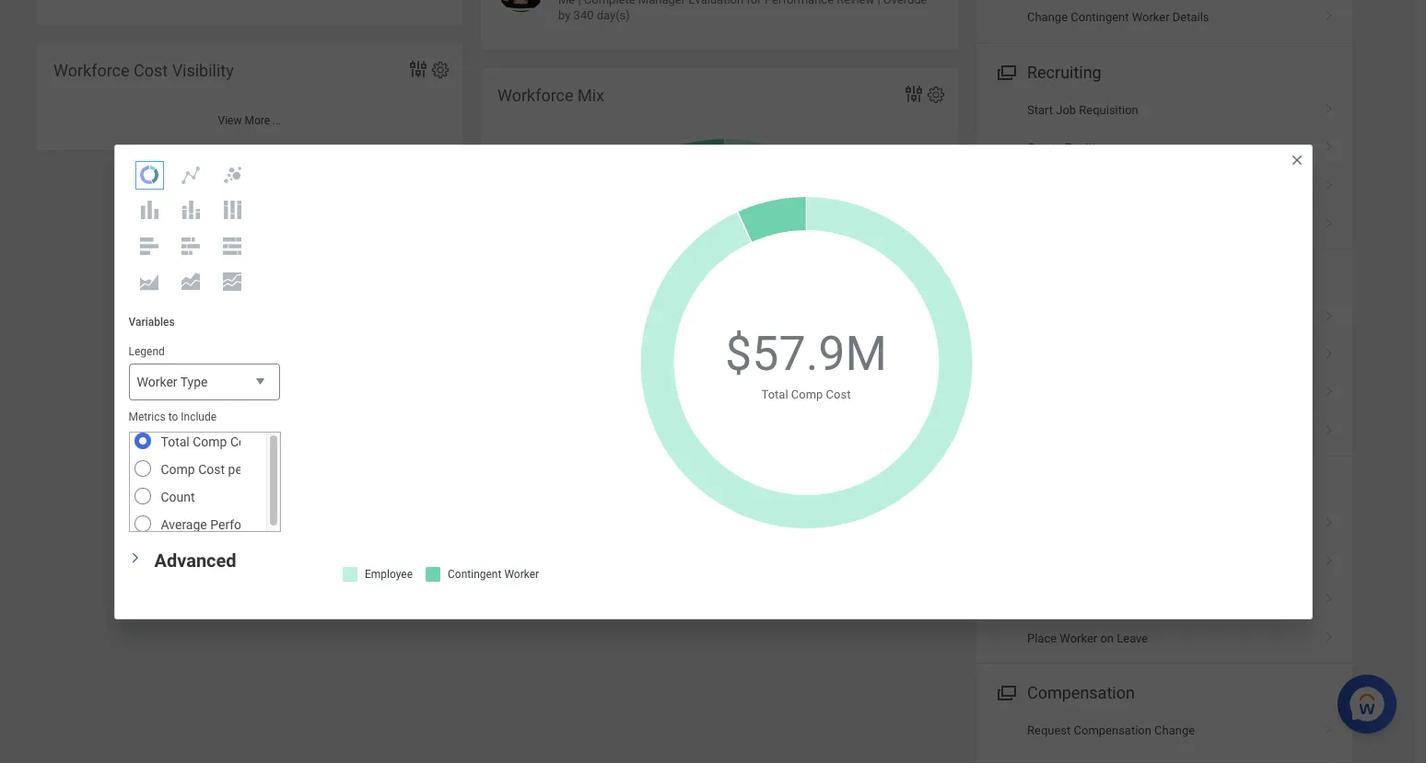 Task type: locate. For each thing, give the bounding box(es) containing it.
0 horizontal spatial total
[[161, 435, 190, 449]]

9 chevron right image from the top
[[1318, 625, 1342, 644]]

worker left details
[[1132, 10, 1170, 24]]

3 chevron right image from the top
[[1318, 304, 1342, 322]]

chevron right image for ninth chevron right image from the bottom of the page
[[1318, 97, 1342, 115]]

5 chevron right image from the top
[[1318, 380, 1342, 398]]

view
[[218, 114, 242, 127]]

chevron right image inside 'place worker on leave' link
[[1318, 625, 1342, 644]]

compensation inside 'request compensation change' link
[[1074, 724, 1152, 738]]

performance right for
[[765, 0, 834, 6]]

start job requisition link
[[977, 91, 1353, 129]]

worker type button
[[129, 364, 280, 401]]

count down the 13 button
[[709, 331, 741, 344]]

cost up per
[[230, 435, 257, 449]]

menu group image
[[993, 59, 1018, 84]]

| right the review
[[878, 0, 880, 6]]

chevron right image
[[1318, 4, 1342, 22], [1318, 173, 1342, 191], [1318, 211, 1342, 229], [1318, 342, 1342, 360], [1318, 380, 1342, 398], [1318, 418, 1342, 437], [1318, 549, 1342, 567], [1318, 587, 1342, 605], [1318, 625, 1342, 644], [1318, 718, 1342, 736]]

4 chevron right image from the top
[[1318, 511, 1342, 529]]

average performance / work rating
[[161, 518, 366, 532]]

cost
[[134, 61, 168, 80], [826, 388, 851, 402], [230, 435, 257, 449], [198, 462, 225, 477]]

for
[[747, 0, 762, 6]]

stacked bar image
[[180, 235, 202, 257]]

13
[[698, 268, 752, 324]]

0 vertical spatial count
[[709, 331, 741, 344]]

comp down $57.9m button
[[791, 388, 823, 402]]

performance left /
[[210, 518, 285, 532]]

13 button
[[698, 265, 755, 329]]

$57.9m button
[[725, 322, 890, 386]]

evaluation
[[688, 0, 744, 6]]

1 horizontal spatial change
[[1155, 724, 1195, 738]]

0 horizontal spatial |
[[578, 0, 581, 6]]

0 horizontal spatial workforce
[[53, 61, 130, 80]]

list
[[977, 91, 1353, 244], [977, 298, 1353, 451]]

request compensation change
[[1027, 724, 1195, 738]]

...
[[273, 114, 281, 127]]

1 horizontal spatial workforce
[[498, 86, 574, 105]]

workforce mix element
[[481, 68, 958, 579]]

0 horizontal spatial change
[[1027, 10, 1068, 24]]

workforce for workforce cost visibility
[[53, 61, 130, 80]]

6 chevron right image from the top
[[1318, 418, 1342, 437]]

2 | from the left
[[878, 0, 880, 6]]

metrics to include
[[129, 411, 217, 423]]

0 vertical spatial change
[[1027, 10, 1068, 24]]

request compensation change list
[[977, 712, 1353, 764]]

worker left on
[[1060, 632, 1098, 645]]

| up '340'
[[578, 0, 581, 6]]

worker inside dropdown button
[[137, 375, 177, 389]]

1 chevron right image from the top
[[1318, 97, 1342, 115]]

performance inside me  |  complete manager evaluation for performance review  |  overdue by 340 day(s)
[[765, 0, 834, 6]]

1 vertical spatial count
[[161, 490, 195, 505]]

$57.9m total comp cost
[[725, 326, 887, 402]]

comp down total comp cost
[[161, 462, 195, 477]]

0 vertical spatial total
[[762, 388, 788, 402]]

1 horizontal spatial |
[[878, 0, 880, 6]]

chevron right image inside start job requisition link
[[1318, 97, 1342, 115]]

0 vertical spatial workforce
[[53, 61, 130, 80]]

compensation
[[1027, 684, 1135, 703], [1074, 724, 1152, 738]]

more
[[245, 114, 270, 127]]

1 chevron right image from the top
[[1318, 4, 1342, 22]]

chevron right image
[[1318, 97, 1342, 115], [1318, 135, 1342, 153], [1318, 304, 1342, 322], [1318, 511, 1342, 529], [1318, 756, 1342, 764]]

view more ...
[[218, 114, 281, 127]]

include
[[181, 411, 217, 423]]

count
[[709, 331, 741, 344], [161, 490, 195, 505]]

0 horizontal spatial performance
[[210, 518, 285, 532]]

total
[[762, 388, 788, 402], [161, 435, 190, 449]]

1 horizontal spatial total
[[762, 388, 788, 402]]

cost down $57.9m button
[[826, 388, 851, 402]]

8 chevron right image from the top
[[1318, 587, 1342, 605]]

create position link
[[977, 129, 1353, 167]]

1 vertical spatial total
[[161, 435, 190, 449]]

comp inside $57.9m total comp cost
[[791, 388, 823, 402]]

count inside the metrics to include group
[[161, 490, 195, 505]]

chevron right image inside the change contingent worker details "link"
[[1318, 4, 1342, 22]]

legend group
[[129, 344, 280, 401]]

mix
[[578, 86, 604, 105]]

place
[[1027, 632, 1057, 645]]

worker
[[1132, 10, 1170, 24], [137, 375, 177, 389], [250, 462, 290, 477], [1060, 632, 1098, 645]]

change
[[1027, 10, 1068, 24], [1155, 724, 1195, 738]]

comp
[[791, 388, 823, 402], [193, 435, 227, 449], [161, 462, 195, 477]]

13 count
[[698, 268, 752, 344]]

place worker on leave link
[[977, 620, 1353, 658]]

line image
[[180, 164, 202, 186]]

2 chevron right image from the top
[[1318, 135, 1342, 153]]

cost left visibility
[[134, 61, 168, 80]]

10 chevron right image from the top
[[1318, 718, 1342, 736]]

1 vertical spatial compensation
[[1074, 724, 1152, 738]]

total inside the metrics to include group
[[161, 435, 190, 449]]

type
[[180, 375, 208, 389]]

chevron right image inside place worker on leave "list"
[[1318, 511, 1342, 529]]

change contingent worker details
[[1027, 10, 1209, 24]]

0 horizontal spatial count
[[161, 490, 195, 505]]

5 chevron right image from the top
[[1318, 756, 1342, 764]]

1 horizontal spatial count
[[709, 331, 741, 344]]

recruiting
[[1027, 62, 1102, 82]]

performance inside the metrics to include group
[[210, 518, 285, 532]]

leave
[[1117, 632, 1148, 645]]

0 vertical spatial list
[[977, 91, 1353, 244]]

total down $57.9m
[[762, 388, 788, 402]]

1 vertical spatial list
[[977, 298, 1353, 451]]

1 horizontal spatial performance
[[765, 0, 834, 6]]

0 vertical spatial comp
[[791, 388, 823, 402]]

overlaid area image
[[138, 271, 160, 293]]

change inside 'list'
[[1155, 724, 1195, 738]]

1 list from the top
[[977, 91, 1353, 244]]

details
[[1173, 10, 1209, 24]]

count up average
[[161, 490, 195, 505]]

job
[[1056, 103, 1076, 117]]

workforce
[[53, 61, 130, 80], [498, 86, 574, 105]]

worker type
[[137, 375, 208, 389]]

compensation right request
[[1074, 724, 1152, 738]]

stacked column image
[[180, 199, 202, 221]]

request compensation change link
[[977, 712, 1353, 750]]

1 vertical spatial workforce
[[498, 86, 574, 105]]

comp down include
[[193, 435, 227, 449]]

workforce cost visibility element
[[37, 43, 463, 150]]

compensation up request compensation change
[[1027, 684, 1135, 703]]

worker right per
[[250, 462, 290, 477]]

workforce for workforce mix
[[498, 86, 574, 105]]

cost inside $57.9m total comp cost
[[826, 388, 851, 402]]

on
[[1101, 632, 1114, 645]]

0 vertical spatial performance
[[765, 0, 834, 6]]

1 vertical spatial performance
[[210, 518, 285, 532]]

340
[[574, 8, 594, 22]]

|
[[578, 0, 581, 6], [878, 0, 880, 6]]

total down to on the bottom of the page
[[161, 435, 190, 449]]

performance
[[765, 0, 834, 6], [210, 518, 285, 532]]

1 vertical spatial change
[[1155, 724, 1195, 738]]

worker down legend
[[137, 375, 177, 389]]

complete
[[584, 0, 635, 6]]

legend
[[129, 345, 165, 358]]



Task type: vqa. For each thing, say whether or not it's contained in the screenshot.
Chu
no



Task type: describe. For each thing, give the bounding box(es) containing it.
worker inside "link"
[[1132, 10, 1170, 24]]

100% column image
[[221, 199, 243, 221]]

metrics to include group
[[129, 410, 366, 534]]

clustered column image
[[138, 199, 160, 221]]

count inside 13 count
[[709, 331, 741, 344]]

place worker on leave
[[1027, 632, 1148, 645]]

visibility
[[172, 61, 234, 80]]

me  |  complete manager evaluation for performance review  |  overdue by 340 day(s)
[[558, 0, 927, 22]]

workforce cost visibility
[[53, 61, 234, 80]]

worker inside the metrics to include group
[[250, 462, 290, 477]]

2 chevron right image from the top
[[1318, 173, 1342, 191]]

position
[[1065, 141, 1109, 155]]

review
[[837, 0, 875, 6]]

workforce mix
[[498, 86, 604, 105]]

1 vertical spatial comp
[[193, 435, 227, 449]]

metrics
[[129, 411, 166, 423]]

0 vertical spatial compensation
[[1027, 684, 1135, 703]]

change inside "link"
[[1027, 10, 1068, 24]]

to
[[168, 411, 178, 423]]

overdue
[[883, 0, 927, 6]]

$57.9m dialog
[[114, 144, 1312, 620]]

4 chevron right image from the top
[[1318, 342, 1342, 360]]

chevron down image
[[129, 547, 141, 569]]

100% bar image
[[221, 235, 243, 257]]

chevron right image inside 'request compensation change' link
[[1318, 718, 1342, 736]]

advanced
[[154, 550, 236, 572]]

stacked area image
[[180, 271, 202, 293]]

chevron right image inside request compensation change 'list'
[[1318, 756, 1342, 764]]

change contingent worker details link
[[977, 0, 1353, 37]]

3 chevron right image from the top
[[1318, 211, 1342, 229]]

7 chevron right image from the top
[[1318, 549, 1342, 567]]

clustered bar image
[[138, 235, 160, 257]]

chevron right image for 3rd chevron right image from the bottom
[[1318, 511, 1342, 529]]

request
[[1027, 724, 1071, 738]]

cost left per
[[198, 462, 225, 477]]

rating
[[329, 518, 366, 532]]

2 vertical spatial comp
[[161, 462, 195, 477]]

work
[[297, 518, 326, 532]]

me
[[558, 0, 575, 6]]

menu group image
[[993, 680, 1018, 705]]

chevron right image for 6th chevron right image from the bottom
[[1318, 304, 1342, 322]]

manager
[[638, 0, 686, 6]]

1 | from the left
[[578, 0, 581, 6]]

place worker on leave list
[[977, 505, 1353, 658]]

total inside $57.9m total comp cost
[[762, 388, 788, 402]]

/
[[288, 518, 293, 532]]

my team element
[[37, 0, 463, 25]]

worker inside "list"
[[1060, 632, 1098, 645]]

start
[[1027, 103, 1053, 117]]

close chart settings image
[[1289, 152, 1304, 167]]

start job requisition
[[1027, 103, 1139, 117]]

comp cost per worker
[[161, 462, 290, 477]]

average
[[161, 518, 207, 532]]

$57.9m
[[725, 326, 887, 382]]

bubble image
[[221, 164, 243, 186]]

variables group
[[115, 302, 366, 546]]

chevron right image inside the create position link
[[1318, 135, 1342, 153]]

2 list from the top
[[977, 298, 1353, 451]]

by
[[558, 8, 571, 22]]

contingent
[[1071, 10, 1129, 24]]

requisition
[[1079, 103, 1139, 117]]

create position
[[1027, 141, 1109, 155]]

view more ... link
[[37, 105, 463, 136]]

day(s)
[[597, 8, 630, 22]]

list containing start job requisition
[[977, 91, 1353, 244]]

advanced button
[[154, 550, 236, 572]]

donut image
[[138, 164, 160, 186]]

per
[[228, 462, 247, 477]]

variables
[[129, 316, 175, 329]]

create
[[1027, 141, 1062, 155]]

100% area image
[[221, 271, 243, 293]]

total comp cost
[[161, 435, 257, 449]]



